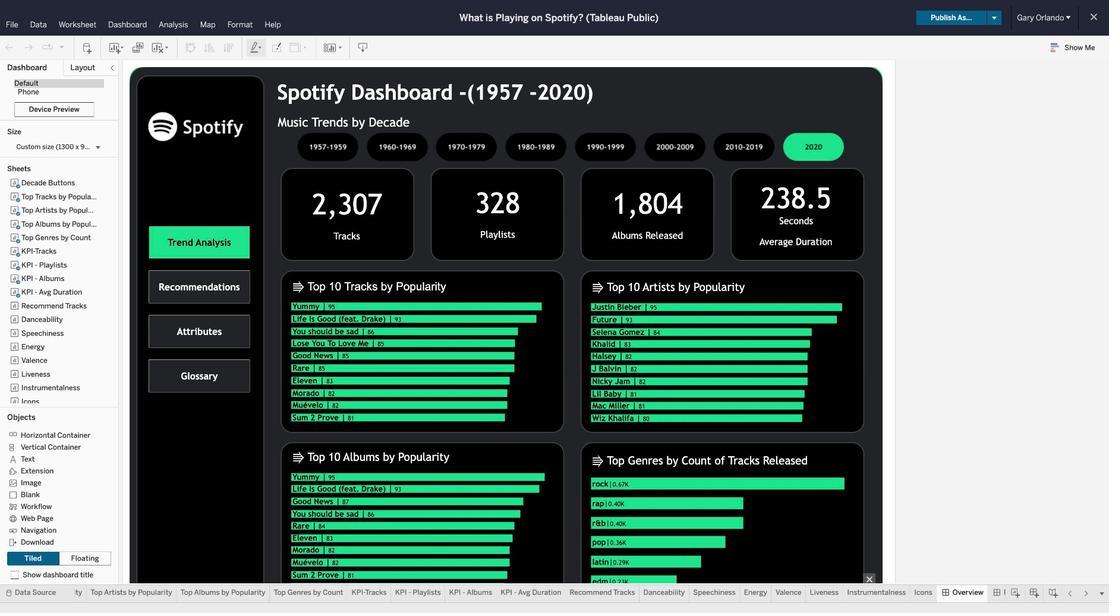 Task type: describe. For each thing, give the bounding box(es) containing it.
10 option from the top
[[7, 537, 103, 549]]

new data source image
[[81, 42, 93, 54]]

remove from dashboard image
[[864, 574, 876, 586]]

collapse image
[[109, 65, 116, 72]]

sort descending image
[[223, 42, 235, 54]]

1 option from the top
[[7, 430, 103, 442]]

redo image
[[23, 42, 34, 54]]

image image
[[130, 67, 883, 614]]

7 option from the top
[[7, 501, 103, 513]]

0 horizontal spatial replay animation image
[[42, 42, 54, 54]]

fit image
[[290, 42, 309, 54]]

undo image
[[4, 42, 15, 54]]

2 option from the top
[[7, 442, 103, 453]]

format workbook image
[[270, 42, 282, 54]]



Task type: vqa. For each thing, say whether or not it's contained in the screenshot.
APPLICATION
yes



Task type: locate. For each thing, give the bounding box(es) containing it.
4 option from the top
[[7, 465, 103, 477]]

objects list box
[[7, 426, 111, 549]]

togglestate option group
[[7, 552, 111, 566]]

list box
[[7, 177, 111, 409]]

1 horizontal spatial replay animation image
[[58, 43, 65, 51]]

replay animation image
[[42, 42, 54, 54], [58, 43, 65, 51]]

application
[[119, 59, 1108, 614]]

sort ascending image
[[204, 42, 216, 54]]

swap rows and columns image
[[185, 42, 197, 54]]

option
[[7, 430, 103, 442], [7, 442, 103, 453], [7, 453, 103, 465], [7, 465, 103, 477], [7, 477, 103, 489], [7, 489, 103, 501], [7, 501, 103, 513], [7, 513, 103, 525], [7, 525, 103, 537], [7, 537, 103, 549]]

replay animation image right redo image
[[42, 42, 54, 54]]

8 option from the top
[[7, 513, 103, 525]]

5 option from the top
[[7, 477, 103, 489]]

6 option from the top
[[7, 489, 103, 501]]

new worksheet image
[[108, 42, 125, 54]]

3 option from the top
[[7, 453, 103, 465]]

9 option from the top
[[7, 525, 103, 537]]

download image
[[357, 42, 369, 54]]

clear sheet image
[[151, 42, 170, 54]]

replay animation image left new data source icon
[[58, 43, 65, 51]]

highlight image
[[250, 42, 263, 54]]

duplicate image
[[132, 42, 144, 54]]

show/hide cards image
[[323, 42, 342, 54]]



